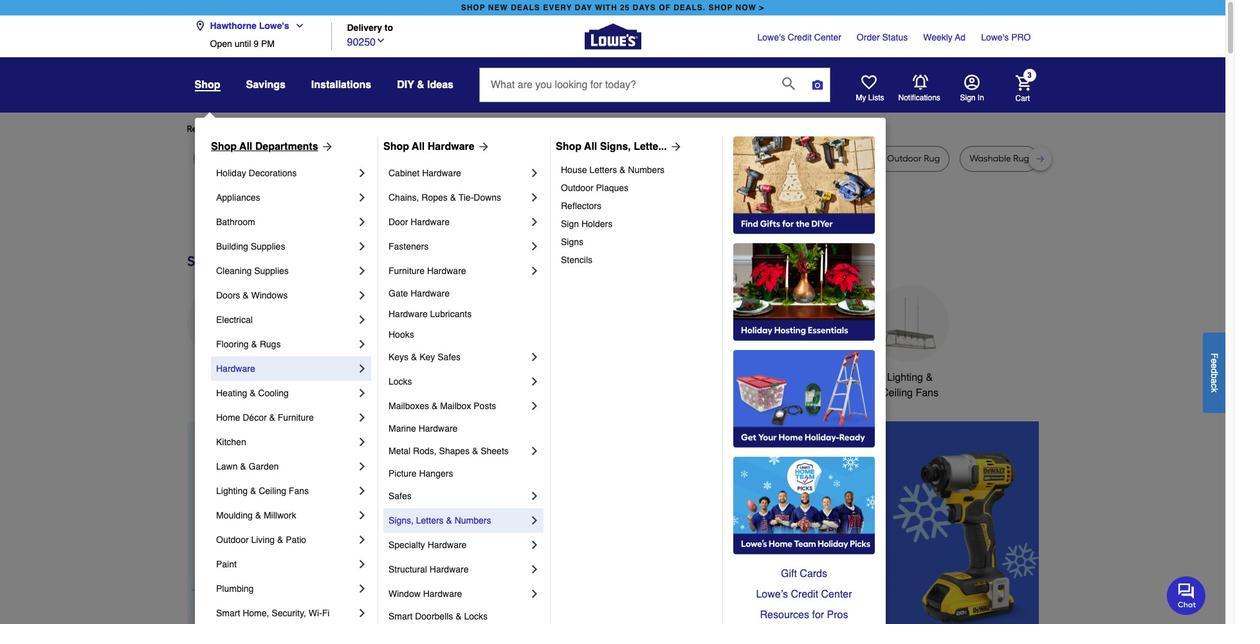 Task type: describe. For each thing, give the bounding box(es) containing it.
3
[[1028, 71, 1032, 80]]

keys & key safes
[[389, 352, 461, 362]]

marine hardware link
[[389, 418, 541, 439]]

lowe's home improvement lists image
[[861, 75, 877, 90]]

hardware for gate hardware
[[411, 288, 450, 299]]

2 rug from the left
[[265, 153, 281, 164]]

1 area from the left
[[329, 153, 348, 164]]

stencils
[[561, 255, 593, 265]]

holiday decorations link
[[216, 161, 356, 185]]

shop
[[195, 79, 220, 91]]

mailbox
[[440, 401, 471, 411]]

shop for shop all departments
[[211, 141, 237, 152]]

cart
[[1016, 94, 1030, 103]]

lowe's credit center
[[758, 32, 841, 42]]

hardware for specialty hardware
[[428, 540, 467, 550]]

lowe's
[[756, 589, 788, 600]]

chevron right image for kitchen
[[356, 436, 369, 448]]

cleaning
[[216, 266, 252, 276]]

find gifts for the diyer. image
[[733, 136, 875, 234]]

and for allen and roth rug
[[662, 153, 679, 164]]

1 e from the top
[[1210, 358, 1220, 363]]

and for allen and roth area rug
[[533, 153, 550, 164]]

6 rug from the left
[[702, 153, 718, 164]]

25 days of deals. don't miss deals every day. same-day delivery on in-stock orders placed by 2 p m. image
[[187, 421, 395, 624]]

up to 30 percent off select major appliances. plus, save up to an extra $750 on major appliances. image
[[0, 421, 425, 624]]

security,
[[272, 608, 306, 618]]

status
[[882, 32, 908, 42]]

recommended
[[187, 124, 249, 134]]

holders
[[582, 219, 613, 229]]

desk
[[462, 153, 482, 164]]

appliances button
[[187, 285, 264, 385]]

chevron right image for building supplies
[[356, 240, 369, 253]]

chevron right image for window hardware
[[528, 587, 541, 600]]

plumbing link
[[216, 576, 356, 601]]

search image
[[782, 77, 795, 90]]

chevron right image for home décor & furniture
[[356, 411, 369, 424]]

mailboxes & mailbox posts
[[389, 401, 496, 411]]

0 vertical spatial chevron down image
[[289, 21, 305, 31]]

chevron right image for keys & key safes
[[528, 351, 541, 364]]

delivery
[[347, 23, 382, 33]]

shop 25 days of deals by category image
[[187, 250, 1039, 272]]

order status link
[[857, 31, 908, 44]]

gift cards link
[[733, 564, 875, 584]]

kitchen link
[[216, 430, 356, 454]]

arrow left image
[[426, 534, 439, 547]]

allen for allen and roth area rug
[[511, 153, 531, 164]]

hardware up "desk"
[[428, 141, 475, 152]]

electrical
[[216, 315, 253, 325]]

decorations for holiday
[[249, 168, 297, 178]]

kitchen for kitchen faucets
[[482, 372, 516, 383]]

kitchen for kitchen
[[216, 437, 246, 447]]

cabinet
[[389, 168, 420, 178]]

home décor & furniture link
[[216, 405, 356, 430]]

in
[[978, 93, 984, 102]]

supplies for building supplies
[[251, 241, 285, 252]]

b
[[1210, 373, 1220, 378]]

decorations for christmas
[[394, 387, 449, 399]]

lawn & garden
[[216, 461, 279, 472]]

shop all signs, lette...
[[556, 141, 667, 152]]

christmas decorations button
[[382, 285, 460, 401]]

lighting & ceiling fans inside button
[[881, 372, 939, 399]]

weekly ad
[[923, 32, 966, 42]]

get your home holiday-ready. image
[[733, 350, 875, 448]]

doors
[[216, 290, 240, 300]]

holiday hosting essentials. image
[[733, 243, 875, 341]]

chevron right image for locks
[[528, 375, 541, 388]]

bathroom link
[[216, 210, 356, 234]]

sign holders
[[561, 219, 613, 229]]

0 horizontal spatial lighting & ceiling fans
[[216, 486, 309, 496]]

roth for rug
[[681, 153, 700, 164]]

cabinet hardware
[[389, 168, 461, 178]]

rug rug
[[265, 153, 299, 164]]

scroll to item #2 image
[[692, 622, 726, 624]]

outdoor for outdoor living & patio
[[216, 535, 249, 545]]

0 horizontal spatial furniture
[[278, 412, 314, 423]]

chevron right image for metal rods, shapes & sheets
[[528, 445, 541, 457]]

chevron right image for smart home, security, wi-fi
[[356, 607, 369, 620]]

hardware for door hardware
[[411, 217, 450, 227]]

until
[[235, 39, 251, 49]]

delivery to
[[347, 23, 393, 33]]

3 rug from the left
[[283, 153, 299, 164]]

outdoor plaques link
[[561, 179, 714, 197]]

diy & ideas
[[397, 79, 454, 91]]

furniture hardware link
[[389, 259, 528, 283]]

patio
[[286, 535, 306, 545]]

Search Query text field
[[480, 68, 772, 102]]

0 horizontal spatial bathroom
[[216, 217, 255, 227]]

shop button
[[195, 78, 220, 91]]

for for suggestions
[[405, 124, 416, 134]]

chevron down image inside 90250 button
[[376, 35, 386, 45]]

more suggestions for you
[[329, 124, 433, 134]]

bathroom button
[[676, 285, 753, 385]]

smart for smart doorbells & locks
[[389, 611, 413, 622]]

hardware inside "link"
[[216, 364, 255, 374]]

for for searches
[[290, 124, 302, 134]]

shop all signs, lette... link
[[556, 139, 682, 154]]

lawn
[[216, 461, 238, 472]]

chevron right image for plumbing
[[356, 582, 369, 595]]

millwork
[[264, 510, 296, 520]]

arrow right image for shop all departments
[[318, 140, 334, 153]]

flooring & rugs link
[[216, 332, 356, 356]]

90250 button
[[347, 33, 386, 50]]

washable for washable rug
[[970, 153, 1011, 164]]

1 shop from the left
[[461, 3, 485, 12]]

shop for shop all signs, lette...
[[556, 141, 582, 152]]

flooring
[[216, 339, 249, 349]]

2 shop from the left
[[709, 3, 733, 12]]

lowe's home improvement notification center image
[[913, 75, 928, 90]]

chevron right image for structural hardware
[[528, 563, 541, 576]]

building supplies
[[216, 241, 285, 252]]

electrical link
[[216, 308, 356, 332]]

smart for smart home
[[783, 372, 811, 383]]

pm
[[261, 39, 275, 49]]

chevron right image for fasteners
[[528, 240, 541, 253]]

sign for sign in
[[960, 93, 976, 102]]

hardware for furniture hardware
[[427, 266, 466, 276]]

lowe's wishes you and your family a happy hanukkah. image
[[187, 205, 1039, 237]]

chevron right image for appliances
[[356, 191, 369, 204]]

chevron right image for safes
[[528, 490, 541, 502]]

weekly
[[923, 32, 953, 42]]

lowe's home improvement cart image
[[1016, 75, 1031, 90]]

washable area rug
[[748, 153, 829, 164]]

sign in
[[960, 93, 984, 102]]

up to 50 percent off select tools and accessories. image
[[425, 421, 1048, 624]]

all for departments
[[239, 141, 252, 152]]

smart doorbells & locks link
[[389, 606, 541, 624]]

lowe's home improvement account image
[[964, 75, 980, 90]]

lowe's home improvement logo image
[[585, 8, 641, 65]]

center for lowe's credit center
[[814, 32, 841, 42]]

allen and roth area rug
[[511, 153, 611, 164]]

lowe's pro link
[[981, 31, 1031, 44]]

chevron right image for bathroom
[[356, 216, 369, 228]]

shop for shop all hardware
[[383, 141, 409, 152]]

k
[[1210, 388, 1220, 392]]

stencils link
[[561, 251, 714, 269]]

allen and roth rug
[[640, 153, 718, 164]]

chains,
[[389, 192, 419, 203]]

numbers for house letters & numbers
[[628, 165, 665, 175]]

gate
[[389, 288, 408, 299]]

1 vertical spatial ceiling
[[259, 486, 286, 496]]

window hardware
[[389, 589, 462, 599]]

gate hardware link
[[389, 283, 541, 304]]

specialty hardware
[[389, 540, 467, 550]]

savings button
[[246, 73, 286, 97]]

chevron right image for moulding & millwork
[[356, 509, 369, 522]]

credit for lowe's
[[791, 589, 818, 600]]

chains, ropes & tie-downs
[[389, 192, 501, 203]]

order status
[[857, 32, 908, 42]]

marine
[[389, 423, 416, 434]]

recommended searches for you heading
[[187, 123, 1039, 136]]

0 vertical spatial furniture
[[389, 266, 425, 276]]

1 vertical spatial safes
[[389, 491, 412, 501]]

hardware for window hardware
[[423, 589, 462, 599]]

chevron right image for door hardware
[[528, 216, 541, 228]]

installations
[[311, 79, 371, 91]]

hardware for cabinet hardware
[[422, 168, 461, 178]]

outdoor
[[887, 153, 922, 164]]



Task type: locate. For each thing, give the bounding box(es) containing it.
shop up 5x8
[[211, 141, 237, 152]]

2 shop from the left
[[383, 141, 409, 152]]

letters for house
[[590, 165, 617, 175]]

outdoor down house
[[561, 183, 594, 193]]

diy & ideas button
[[397, 73, 454, 97]]

0 vertical spatial appliances
[[216, 192, 260, 203]]

kitchen
[[482, 372, 516, 383], [216, 437, 246, 447]]

0 horizontal spatial signs,
[[389, 515, 414, 526]]

lowe's up the pm
[[259, 21, 289, 31]]

safes
[[438, 352, 461, 362], [389, 491, 412, 501]]

hooks link
[[389, 324, 541, 345]]

lighting inside button
[[887, 372, 923, 383]]

smart inside button
[[783, 372, 811, 383]]

lighting
[[887, 372, 923, 383], [216, 486, 248, 496]]

numbers up the outdoor plaques link on the top of the page
[[628, 165, 665, 175]]

1 horizontal spatial locks
[[464, 611, 488, 622]]

1 vertical spatial outdoor
[[216, 535, 249, 545]]

0 horizontal spatial letters
[[416, 515, 444, 526]]

house
[[561, 165, 587, 175]]

0 horizontal spatial allen
[[511, 153, 531, 164]]

0 horizontal spatial lighting
[[216, 486, 248, 496]]

arrow right image
[[475, 140, 490, 153]]

rugs
[[260, 339, 281, 349]]

2 horizontal spatial arrow right image
[[1015, 534, 1028, 547]]

ropes
[[422, 192, 448, 203]]

4 rug from the left
[[350, 153, 366, 164]]

1 washable from the left
[[748, 153, 789, 164]]

>
[[759, 3, 765, 12]]

allen for allen and roth rug
[[640, 153, 660, 164]]

letters for signs,
[[416, 515, 444, 526]]

25
[[620, 3, 630, 12]]

supplies inside cleaning supplies link
[[254, 266, 289, 276]]

appliances inside button
[[200, 372, 251, 383]]

rug 5x8
[[203, 153, 235, 164]]

keys
[[389, 352, 409, 362]]

outdoor living & patio
[[216, 535, 306, 545]]

0 vertical spatial signs,
[[600, 141, 631, 152]]

1 horizontal spatial ceiling
[[881, 387, 913, 399]]

chevron right image for chains, ropes & tie-downs
[[528, 191, 541, 204]]

lowe's down >
[[758, 32, 785, 42]]

0 horizontal spatial shop
[[211, 141, 237, 152]]

1 horizontal spatial you
[[418, 124, 433, 134]]

signs, down recommended searches for you heading
[[600, 141, 631, 152]]

cards
[[800, 568, 827, 580]]

hardware link
[[216, 356, 356, 381]]

allen right arrow right icon
[[511, 153, 531, 164]]

chevron down image
[[289, 21, 305, 31], [376, 35, 386, 45]]

supplies up cleaning supplies
[[251, 241, 285, 252]]

hardware down ropes
[[411, 217, 450, 227]]

& inside lighting & ceiling fans
[[926, 372, 933, 383]]

safes right the key
[[438, 352, 461, 362]]

roth for area
[[552, 153, 571, 164]]

kitchen up posts
[[482, 372, 516, 383]]

heating & cooling link
[[216, 381, 356, 405]]

signs,
[[600, 141, 631, 152], [389, 515, 414, 526]]

cooling
[[258, 388, 289, 398]]

shapes
[[439, 446, 470, 456]]

1 horizontal spatial lighting & ceiling fans
[[881, 372, 939, 399]]

0 horizontal spatial kitchen
[[216, 437, 246, 447]]

fi
[[322, 608, 330, 618]]

supplies for cleaning supplies
[[254, 266, 289, 276]]

numbers for signs, letters & numbers
[[455, 515, 491, 526]]

hardware down the "signs, letters & numbers"
[[428, 540, 467, 550]]

1 horizontal spatial sign
[[960, 93, 976, 102]]

0 vertical spatial sign
[[960, 93, 976, 102]]

2 area from the left
[[573, 153, 592, 164]]

lighting & ceiling fans
[[881, 372, 939, 399], [216, 486, 309, 496]]

chevron right image for specialty hardware
[[528, 539, 541, 551]]

picture hangers
[[389, 468, 453, 479]]

fans inside button
[[916, 387, 939, 399]]

appliances up heating on the left bottom of page
[[200, 372, 251, 383]]

appliances down holiday
[[216, 192, 260, 203]]

1 horizontal spatial signs,
[[600, 141, 631, 152]]

0 horizontal spatial and
[[533, 153, 550, 164]]

1 vertical spatial bathroom
[[692, 372, 737, 383]]

ad
[[955, 32, 966, 42]]

1 vertical spatial signs,
[[389, 515, 414, 526]]

0 horizontal spatial fans
[[289, 486, 309, 496]]

0 vertical spatial home
[[814, 372, 841, 383]]

credit for lowe's
[[788, 32, 812, 42]]

0 horizontal spatial smart
[[216, 608, 240, 618]]

hardware down flooring
[[216, 364, 255, 374]]

f
[[1210, 353, 1220, 358]]

lowe's for lowe's pro
[[981, 32, 1009, 42]]

moulding
[[216, 510, 253, 520]]

chevron right image for outdoor living & patio
[[356, 533, 369, 546]]

my lists link
[[856, 75, 884, 103]]

2 washable from the left
[[970, 153, 1011, 164]]

1 horizontal spatial lighting
[[887, 372, 923, 383]]

1 horizontal spatial all
[[412, 141, 425, 152]]

cleaning supplies link
[[216, 259, 356, 283]]

roth up house
[[552, 153, 571, 164]]

supplies
[[251, 241, 285, 252], [254, 266, 289, 276]]

a
[[1210, 378, 1220, 383]]

shop new deals every day with 25 days of deals. shop now >
[[461, 3, 765, 12]]

2 horizontal spatial for
[[812, 609, 824, 621]]

hardware down the fasteners link
[[427, 266, 466, 276]]

you left more
[[304, 124, 319, 134]]

2 roth from the left
[[681, 153, 700, 164]]

1 vertical spatial sign
[[561, 219, 579, 229]]

chevron right image for electrical
[[356, 313, 369, 326]]

chevron right image for cleaning supplies
[[356, 264, 369, 277]]

1 horizontal spatial arrow right image
[[667, 140, 682, 153]]

center left 'order'
[[814, 32, 841, 42]]

d
[[1210, 368, 1220, 373]]

1 vertical spatial appliances
[[200, 372, 251, 383]]

chevron right image for cabinet hardware
[[528, 167, 541, 180]]

1 vertical spatial decorations
[[394, 387, 449, 399]]

gate hardware
[[389, 288, 450, 299]]

furniture down the heating & cooling link
[[278, 412, 314, 423]]

chevron right image for furniture hardware
[[528, 264, 541, 277]]

7 rug from the left
[[813, 153, 829, 164]]

locks down window hardware link
[[464, 611, 488, 622]]

1 horizontal spatial roth
[[681, 153, 700, 164]]

0 vertical spatial center
[[814, 32, 841, 42]]

metal
[[389, 446, 411, 456]]

sign up signs
[[561, 219, 579, 229]]

holiday
[[216, 168, 246, 178]]

hardware for marine hardware
[[419, 423, 458, 434]]

open until 9 pm
[[210, 39, 275, 49]]

lowe's credit center link
[[758, 31, 841, 44]]

and down lette... in the right of the page
[[662, 153, 679, 164]]

roth up the outdoor plaques link on the top of the page
[[681, 153, 700, 164]]

1 allen from the left
[[511, 153, 531, 164]]

locks inside smart doorbells & locks link
[[464, 611, 488, 622]]

0 horizontal spatial sign
[[561, 219, 579, 229]]

1 shop from the left
[[211, 141, 237, 152]]

signs, letters & numbers
[[389, 515, 491, 526]]

hardware inside 'link'
[[428, 540, 467, 550]]

0 vertical spatial ceiling
[[881, 387, 913, 399]]

1 vertical spatial numbers
[[455, 515, 491, 526]]

shop up allen and roth area rug
[[556, 141, 582, 152]]

credit up resources for pros 'link'
[[791, 589, 818, 600]]

departments
[[255, 141, 318, 152]]

pro
[[1011, 32, 1031, 42]]

chevron right image
[[528, 167, 541, 180], [528, 216, 541, 228], [356, 240, 369, 253], [528, 240, 541, 253], [356, 264, 369, 277], [528, 264, 541, 277], [356, 289, 369, 302], [356, 313, 369, 326], [528, 375, 541, 388], [356, 460, 369, 473], [356, 509, 369, 522], [528, 514, 541, 527], [356, 533, 369, 546], [528, 539, 541, 551], [356, 558, 369, 571], [528, 563, 541, 576], [356, 582, 369, 595], [356, 607, 369, 620]]

chevron right image for mailboxes & mailbox posts
[[528, 400, 541, 412]]

sign inside button
[[960, 93, 976, 102]]

marine hardware
[[389, 423, 458, 434]]

1 and from the left
[[533, 153, 550, 164]]

2 e from the top
[[1210, 363, 1220, 368]]

safes link
[[389, 484, 528, 508]]

decorations down christmas
[[394, 387, 449, 399]]

1 horizontal spatial letters
[[590, 165, 617, 175]]

1 horizontal spatial for
[[405, 124, 416, 134]]

weekly ad link
[[923, 31, 966, 44]]

christmas
[[398, 372, 444, 383]]

location image
[[195, 21, 205, 31]]

kitchen up lawn
[[216, 437, 246, 447]]

signs, letters & numbers link
[[389, 508, 528, 533]]

1 horizontal spatial safes
[[438, 352, 461, 362]]

all up furniture
[[412, 141, 425, 152]]

lowe's left pro at the right top of page
[[981, 32, 1009, 42]]

sign for sign holders
[[561, 219, 579, 229]]

0 horizontal spatial for
[[290, 124, 302, 134]]

0 vertical spatial credit
[[788, 32, 812, 42]]

0 vertical spatial decorations
[[249, 168, 297, 178]]

for
[[290, 124, 302, 134], [405, 124, 416, 134], [812, 609, 824, 621]]

chevron right image for flooring & rugs
[[356, 338, 369, 351]]

0 vertical spatial bathroom
[[216, 217, 255, 227]]

plaques
[[596, 183, 629, 193]]

0 horizontal spatial all
[[239, 141, 252, 152]]

0 vertical spatial numbers
[[628, 165, 665, 175]]

1 horizontal spatial furniture
[[389, 266, 425, 276]]

1 vertical spatial supplies
[[254, 266, 289, 276]]

e up the d
[[1210, 358, 1220, 363]]

0 vertical spatial lighting & ceiling fans
[[881, 372, 939, 399]]

you for recommended searches for you
[[304, 124, 319, 134]]

1 horizontal spatial outdoor
[[561, 183, 594, 193]]

1 horizontal spatial kitchen
[[482, 372, 516, 383]]

washable for washable area rug
[[748, 153, 789, 164]]

chevron right image for lawn & garden
[[356, 460, 369, 473]]

0 horizontal spatial shop
[[461, 3, 485, 12]]

1 horizontal spatial area
[[573, 153, 592, 164]]

kitchen inside kitchen link
[[216, 437, 246, 447]]

rods,
[[413, 446, 437, 456]]

arrow right image inside shop all departments link
[[318, 140, 334, 153]]

heating
[[216, 388, 247, 398]]

kitchen faucets
[[482, 372, 556, 383]]

1 vertical spatial kitchen
[[216, 437, 246, 447]]

1 all from the left
[[239, 141, 252, 152]]

my lists
[[856, 93, 884, 102]]

0 horizontal spatial decorations
[[249, 168, 297, 178]]

credit up search image
[[788, 32, 812, 42]]

indoor
[[859, 153, 885, 164]]

3 shop from the left
[[556, 141, 582, 152]]

washable rug
[[970, 153, 1029, 164]]

shop down more suggestions for you link
[[383, 141, 409, 152]]

decorations inside button
[[394, 387, 449, 399]]

2 horizontal spatial area
[[791, 153, 811, 164]]

locks down keys on the bottom of page
[[389, 376, 412, 387]]

appliances link
[[216, 185, 356, 210]]

chat invite button image
[[1167, 576, 1206, 615]]

hardware down "specialty hardware" 'link'
[[430, 564, 469, 575]]

supplies inside building supplies link
[[251, 241, 285, 252]]

shop left new
[[461, 3, 485, 12]]

christmas decorations
[[394, 372, 449, 399]]

door hardware link
[[389, 210, 528, 234]]

shop left 'now'
[[709, 3, 733, 12]]

0 horizontal spatial chevron down image
[[289, 21, 305, 31]]

signs, up specialty on the left
[[389, 515, 414, 526]]

rug
[[203, 153, 219, 164], [265, 153, 281, 164], [283, 153, 299, 164], [350, 153, 366, 164], [595, 153, 611, 164], [702, 153, 718, 164], [813, 153, 829, 164], [924, 153, 940, 164], [1013, 153, 1029, 164]]

and right arrow right icon
[[533, 153, 550, 164]]

2 you from the left
[[418, 124, 433, 134]]

1 horizontal spatial washable
[[970, 153, 1011, 164]]

for left pros at right
[[812, 609, 824, 621]]

1 vertical spatial lighting
[[216, 486, 248, 496]]

decorations down rug rug
[[249, 168, 297, 178]]

heating & cooling
[[216, 388, 289, 398]]

1 horizontal spatial decorations
[[394, 387, 449, 399]]

supplies up windows
[[254, 266, 289, 276]]

for up departments
[[290, 124, 302, 134]]

recommended searches for you
[[187, 124, 319, 134]]

0 vertical spatial safes
[[438, 352, 461, 362]]

smart home
[[783, 372, 841, 383]]

safes down "picture"
[[389, 491, 412, 501]]

chevron right image
[[356, 167, 369, 180], [356, 191, 369, 204], [528, 191, 541, 204], [356, 216, 369, 228], [356, 338, 369, 351], [528, 351, 541, 364], [356, 362, 369, 375], [356, 387, 369, 400], [528, 400, 541, 412], [356, 411, 369, 424], [356, 436, 369, 448], [528, 445, 541, 457], [356, 484, 369, 497], [528, 490, 541, 502], [528, 587, 541, 600]]

center up pros at right
[[821, 589, 852, 600]]

letters up arrow left image
[[416, 515, 444, 526]]

0 horizontal spatial locks
[[389, 376, 412, 387]]

chevron right image for lighting & ceiling fans
[[356, 484, 369, 497]]

0 horizontal spatial outdoor
[[216, 535, 249, 545]]

8 rug from the left
[[924, 153, 940, 164]]

1 vertical spatial fans
[[289, 486, 309, 496]]

1 vertical spatial center
[[821, 589, 852, 600]]

1 horizontal spatial fans
[[916, 387, 939, 399]]

2 and from the left
[[662, 153, 679, 164]]

for up shop all hardware on the top left of the page
[[405, 124, 416, 134]]

kitchen inside kitchen faucets button
[[482, 372, 516, 383]]

1 horizontal spatial shop
[[383, 141, 409, 152]]

arrow right image for shop all signs, lette...
[[667, 140, 682, 153]]

3 area from the left
[[791, 153, 811, 164]]

1 vertical spatial credit
[[791, 589, 818, 600]]

now
[[736, 3, 757, 12]]

2 allen from the left
[[640, 153, 660, 164]]

home inside home décor & furniture link
[[216, 412, 240, 423]]

resources
[[760, 609, 809, 621]]

0 horizontal spatial safes
[[389, 491, 412, 501]]

1 vertical spatial furniture
[[278, 412, 314, 423]]

numbers down safes link
[[455, 515, 491, 526]]

0 vertical spatial kitchen
[[482, 372, 516, 383]]

ceiling inside lighting & ceiling fans
[[881, 387, 913, 399]]

lowe's for lowe's credit center
[[758, 32, 785, 42]]

gift
[[781, 568, 797, 580]]

1 horizontal spatial chevron down image
[[376, 35, 386, 45]]

all down recommended searches for you
[[239, 141, 252, 152]]

chevron right image for paint
[[356, 558, 369, 571]]

installations button
[[311, 73, 371, 97]]

outdoor living & patio link
[[216, 528, 356, 552]]

allen down lette... in the right of the page
[[640, 153, 660, 164]]

1 horizontal spatial lowe's
[[758, 32, 785, 42]]

all down recommended searches for you heading
[[584, 141, 597, 152]]

all for hardware
[[412, 141, 425, 152]]

hardware down the mailboxes & mailbox posts
[[419, 423, 458, 434]]

0 vertical spatial lighting
[[887, 372, 923, 383]]

hardware up hardware lubricants
[[411, 288, 450, 299]]

shop new deals every day with 25 days of deals. shop now > link
[[459, 0, 767, 15]]

1 horizontal spatial shop
[[709, 3, 733, 12]]

for inside 'link'
[[812, 609, 824, 621]]

0 horizontal spatial washable
[[748, 153, 789, 164]]

lowe's
[[259, 21, 289, 31], [758, 32, 785, 42], [981, 32, 1009, 42]]

roth
[[552, 153, 571, 164], [681, 153, 700, 164]]

hardware up "smart doorbells & locks"
[[423, 589, 462, 599]]

hawthorne lowe's button
[[195, 13, 310, 39]]

0 vertical spatial fans
[[916, 387, 939, 399]]

you for more suggestions for you
[[418, 124, 433, 134]]

1 horizontal spatial allen
[[640, 153, 660, 164]]

1 vertical spatial lighting & ceiling fans
[[216, 486, 309, 496]]

2 horizontal spatial lowe's
[[981, 32, 1009, 42]]

outdoor down moulding
[[216, 535, 249, 545]]

hardware up "chains, ropes & tie-downs" at the top
[[422, 168, 461, 178]]

hangers
[[419, 468, 453, 479]]

0 horizontal spatial area
[[329, 153, 348, 164]]

1 horizontal spatial home
[[814, 372, 841, 383]]

center for lowe's credit center
[[821, 589, 852, 600]]

lowe's credit center link
[[733, 584, 875, 605]]

lowe's home team holiday picks. image
[[733, 457, 875, 555]]

1 rug from the left
[[203, 153, 219, 164]]

area rug
[[329, 153, 366, 164]]

doorbells
[[415, 611, 453, 622]]

None search field
[[479, 68, 831, 114]]

arrow right image inside shop all signs, lette... link
[[667, 140, 682, 153]]

2 all from the left
[[412, 141, 425, 152]]

chevron right image for signs, letters & numbers
[[528, 514, 541, 527]]

hardware inside 'link'
[[422, 168, 461, 178]]

0 vertical spatial locks
[[389, 376, 412, 387]]

chevron right image for hardware
[[356, 362, 369, 375]]

camera image
[[811, 78, 824, 91]]

lists
[[868, 93, 884, 102]]

1 horizontal spatial bathroom
[[692, 372, 737, 383]]

window
[[389, 589, 421, 599]]

all for signs,
[[584, 141, 597, 152]]

picture
[[389, 468, 417, 479]]

9 rug from the left
[[1013, 153, 1029, 164]]

with
[[595, 3, 617, 12]]

& inside 'link'
[[255, 510, 261, 520]]

shop all hardware
[[383, 141, 475, 152]]

smart for smart home, security, wi-fi
[[216, 608, 240, 618]]

0 horizontal spatial numbers
[[455, 515, 491, 526]]

outdoor for outdoor plaques
[[561, 183, 594, 193]]

0 horizontal spatial roth
[[552, 153, 571, 164]]

home décor & furniture
[[216, 412, 314, 423]]

5 rug from the left
[[595, 153, 611, 164]]

chevron right image for doors & windows
[[356, 289, 369, 302]]

1 horizontal spatial and
[[662, 153, 679, 164]]

hardware up 'hooks'
[[389, 309, 428, 319]]

shop all departments
[[211, 141, 318, 152]]

sign left in
[[960, 93, 976, 102]]

1 vertical spatial home
[[216, 412, 240, 423]]

sign holders link
[[561, 215, 714, 233]]

arrow right image
[[318, 140, 334, 153], [667, 140, 682, 153], [1015, 534, 1028, 547]]

0 vertical spatial supplies
[[251, 241, 285, 252]]

lowe's inside button
[[259, 21, 289, 31]]

3 all from the left
[[584, 141, 597, 152]]

2 horizontal spatial all
[[584, 141, 597, 152]]

locks inside locks "link"
[[389, 376, 412, 387]]

metal rods, shapes & sheets
[[389, 446, 509, 456]]

smart home, security, wi-fi
[[216, 608, 330, 618]]

0 horizontal spatial ceiling
[[259, 486, 286, 496]]

house letters & numbers link
[[561, 161, 714, 179]]

bathroom inside button
[[692, 372, 737, 383]]

chevron right image for holiday decorations
[[356, 167, 369, 180]]

0 horizontal spatial you
[[304, 124, 319, 134]]

1 horizontal spatial smart
[[389, 611, 413, 622]]

you up shop all hardware on the top left of the page
[[418, 124, 433, 134]]

hardware for structural hardware
[[430, 564, 469, 575]]

furniture up gate
[[389, 266, 425, 276]]

letters up outdoor plaques
[[590, 165, 617, 175]]

1 you from the left
[[304, 124, 319, 134]]

suggestions
[[352, 124, 403, 134]]

1 roth from the left
[[552, 153, 571, 164]]

building
[[216, 241, 248, 252]]

0 horizontal spatial lowe's
[[259, 21, 289, 31]]

1 vertical spatial locks
[[464, 611, 488, 622]]

e up b
[[1210, 363, 1220, 368]]

home inside smart home button
[[814, 372, 841, 383]]

chevron right image for heating & cooling
[[356, 387, 369, 400]]



Task type: vqa. For each thing, say whether or not it's contained in the screenshot.
Center for Lowe's Credit Center
yes



